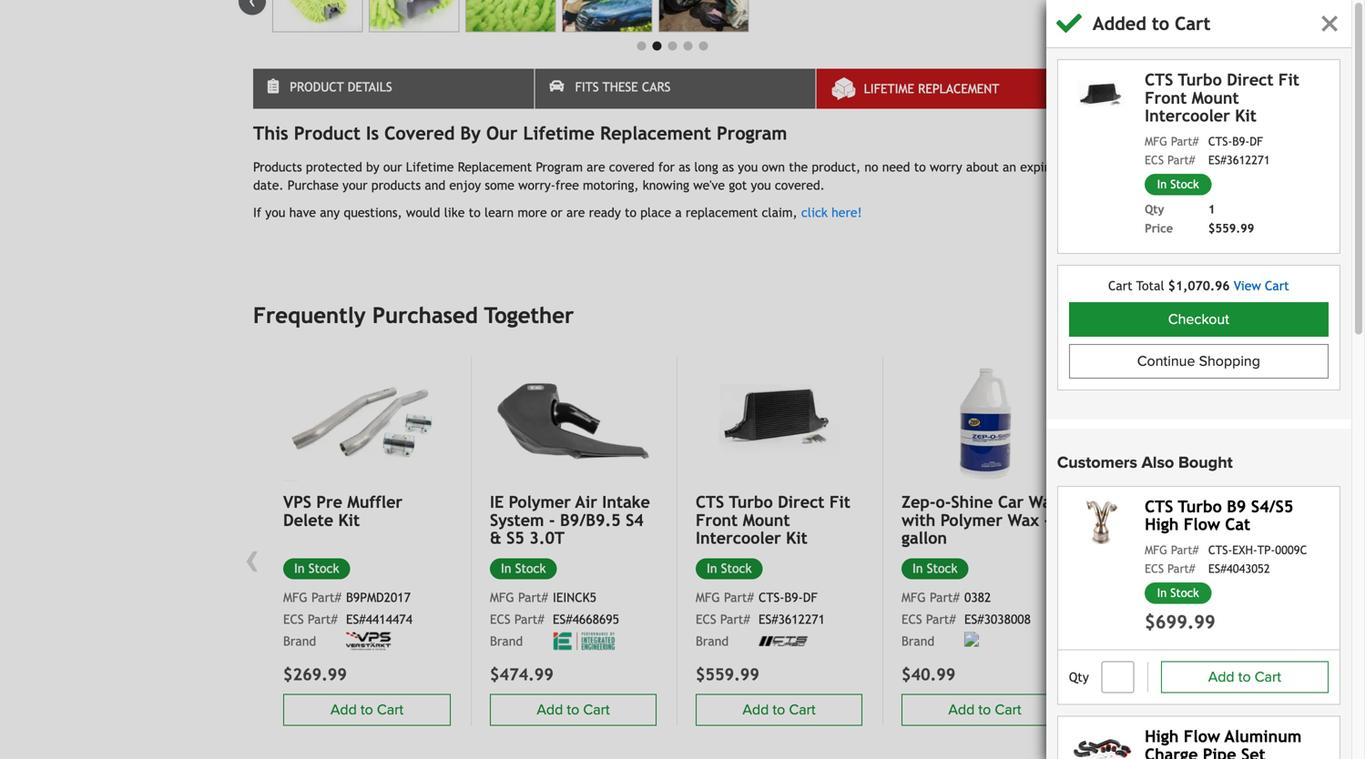 Task type: vqa. For each thing, say whether or not it's contained in the screenshot.


Task type: locate. For each thing, give the bounding box(es) containing it.
es#3612271 up 1 price
[[1209, 154, 1271, 167]]

1 vertical spatial cts turbo direct fit front mount intercooler kit
[[696, 493, 851, 548]]

add to cart
[[1209, 669, 1282, 687], [331, 702, 404, 719], [537, 702, 610, 719], [743, 702, 816, 719], [949, 702, 1022, 719]]

b9- inside cts-b9-df ecs part#
[[1233, 135, 1250, 148]]

by
[[460, 123, 481, 144]]

checkout
[[1169, 311, 1230, 328]]

product left details on the left of page
[[290, 80, 344, 94]]

0 vertical spatial flow
[[1184, 515, 1221, 534]]

2 mfg part# from the top
[[1145, 544, 1199, 557]]

5 es#2619165 - mic493 - chenille plush microfiber mitt - this lime green wash mitt measures 7"x9" - chemical guys - audi bmw volkswagen mercedes benz mini porsche image from the left
[[659, 0, 749, 32]]

front right 's4'
[[696, 511, 738, 530]]

0 vertical spatial qty
[[1145, 203, 1165, 217]]

mfg for ie polymer air intake system - b9/b9.5 s4 & s5 3.0t
[[490, 591, 514, 605]]

worry
[[930, 160, 963, 175]]

0 vertical spatial fit
[[1279, 70, 1300, 89]]

2 - from the left
[[1045, 511, 1051, 530]]

0 vertical spatial cts turbo direct fit front mount intercooler kit
[[1145, 70, 1300, 125]]

1 horizontal spatial lifetime
[[523, 123, 595, 144]]

cts- inside mfg part# cts-b9-df ecs part# es#3612271 brand
[[759, 591, 785, 605]]

purchase
[[288, 178, 339, 193]]

mfg part# ieinck5 ecs part# es#4668695 brand
[[490, 591, 619, 649]]

lifetime up and
[[406, 160, 454, 175]]

2 brand from the left
[[490, 634, 523, 649]]

turbo
[[1179, 70, 1222, 89], [729, 493, 773, 512], [1179, 497, 1222, 516]]

0 horizontal spatial lifetime
[[406, 160, 454, 175]]

0 horizontal spatial $559.99
[[696, 666, 760, 685]]

stock
[[1171, 178, 1200, 191], [309, 562, 339, 576], [515, 562, 546, 576], [721, 562, 752, 576], [927, 562, 958, 576], [1171, 587, 1200, 600]]

es#3612271
[[1209, 154, 1271, 167], [759, 613, 825, 627]]

part# inside cts-b9-df ecs part#
[[1168, 154, 1196, 167]]

0 horizontal spatial with
[[902, 511, 936, 530]]

1 horizontal spatial polymer
[[941, 511, 1003, 530]]

b9
[[1227, 497, 1247, 516]]

ie polymer air intake system - b9/b9.5 s4 & s5 3.0t image
[[490, 357, 657, 482]]

exh-
[[1233, 544, 1258, 557]]

here!
[[832, 206, 862, 220]]

brand for $474.99
[[490, 634, 523, 649]]

1 horizontal spatial with
[[1292, 723, 1319, 736]]

ie polymer air intake system - b9/b9.5 s4 & s5 3.0t
[[490, 493, 650, 548]]

1 horizontal spatial b9-
[[1233, 135, 1250, 148]]

0 horizontal spatial are
[[567, 206, 585, 220]]

ecs inside mfg part# cts-b9-df ecs part# es#3612271 brand
[[696, 613, 717, 627]]

cts- up es#4043052 on the right bottom
[[1209, 544, 1233, 557]]

$559.99 up view
[[1209, 222, 1255, 235]]

add to cart down $269.99
[[331, 702, 404, 719]]

lifetime up the free
[[523, 123, 595, 144]]

cts inside cts turbo b9 s4/s5 high flow cat
[[1145, 497, 1174, 516]]

you right if
[[265, 206, 285, 220]]

es#3612271 up cts image
[[759, 613, 825, 627]]

cts- up cts image
[[759, 591, 785, 605]]

cat
[[1226, 515, 1251, 534]]

add to cart button down $269.99
[[283, 694, 451, 726]]

flow left cat
[[1184, 515, 1221, 534]]

2 horizontal spatial kit
[[1236, 106, 1257, 125]]

wax
[[1008, 511, 1040, 530]]

brand
[[283, 634, 316, 649], [490, 634, 523, 649], [696, 634, 729, 649], [902, 634, 935, 649]]

2 vertical spatial lifetime
[[406, 160, 454, 175]]

long
[[695, 160, 719, 175]]

turbo for $699.99
[[1179, 497, 1222, 516]]

in for ie polymer air intake system - b9/b9.5 s4 & s5 3.0t
[[501, 562, 512, 576]]

0 horizontal spatial es#3612271
[[759, 613, 825, 627]]

need
[[883, 160, 911, 175]]

1 flow from the top
[[1184, 515, 1221, 534]]

in up mfg part# cts-b9-df ecs part# es#3612271 brand
[[707, 562, 717, 576]]

kit up mfg part# cts-b9-df ecs part# es#3612271 brand
[[786, 529, 808, 548]]

zep-
[[902, 493, 936, 512]]

system
[[490, 511, 544, 530]]

1 high from the top
[[1145, 515, 1179, 534]]

front up cts-b9-df ecs part#
[[1145, 88, 1187, 107]]

es#4414474
[[346, 613, 413, 627]]

1 horizontal spatial program
[[717, 123, 788, 144]]

brand inside "mfg part# b9pmd2017 ecs part# es#4414474 brand"
[[283, 634, 316, 649]]

4 brand from the left
[[902, 634, 935, 649]]

0 vertical spatial b9-
[[1233, 135, 1250, 148]]

with left o-
[[902, 511, 936, 530]]

direct inside cts turbo direct fit front mount intercooler kit link
[[778, 493, 825, 512]]

0 horizontal spatial b9-
[[785, 591, 803, 605]]

this product is covered by our lifetime replacement program
[[253, 123, 788, 144]]

mfg inside the mfg part# ieinck5 ecs part# es#4668695 brand
[[490, 591, 514, 605]]

replacement up 'some'
[[458, 160, 532, 175]]

0 horizontal spatial program
[[536, 160, 583, 175]]

add to cart button down cts image
[[696, 695, 863, 726]]

1 horizontal spatial fit
[[1279, 70, 1300, 89]]

replacement up "worry"
[[918, 82, 1000, 96]]

add to cart down cts image
[[743, 702, 816, 719]]

2 vertical spatial cts-
[[759, 591, 785, 605]]

1 vertical spatial program
[[536, 160, 583, 175]]

in stock up 1 price
[[1158, 178, 1200, 191]]

0 horizontal spatial cts turbo direct fit front mount intercooler kit image
[[696, 357, 863, 482]]

0 vertical spatial mfg part#
[[1145, 135, 1199, 148]]

add to cart button for intercooler
[[696, 695, 863, 726]]

part# inside cts-exh-tp-0009c ecs part#
[[1168, 563, 1196, 576]]

add to cart up chat
[[1209, 669, 1282, 687]]

to down the integrated engineering image on the bottom of the page
[[567, 702, 580, 719]]

1 vertical spatial lifetime
[[523, 123, 595, 144]]

4 es#2619165 - mic493 - chenille plush microfiber mitt - this lime green wash mitt measures 7"x9" - chemical guys - audi bmw volkswagen mercedes benz mini porsche image from the left
[[562, 0, 653, 32]]

2 flow from the top
[[1184, 728, 1221, 747]]

1 mfg part# from the top
[[1145, 135, 1199, 148]]

1 as from the left
[[679, 160, 691, 175]]

1 vertical spatial flow
[[1184, 728, 1221, 747]]

lifetime up need
[[864, 82, 915, 96]]

brand inside mfg part# cts-b9-df ecs part# es#3612271 brand
[[696, 634, 729, 649]]

s4
[[626, 511, 644, 530]]

add down the $474.99 on the bottom left of the page
[[537, 702, 563, 719]]

in for cts turbo direct fit front mount intercooler kit
[[707, 562, 717, 576]]

1 vertical spatial product
[[294, 123, 361, 144]]

qty up price
[[1145, 203, 1165, 217]]

to left place
[[625, 206, 637, 220]]

brand up the $474.99 on the bottom left of the page
[[490, 634, 523, 649]]

mfg part# for part#
[[1145, 135, 1199, 148]]

ecs inside cts-b9-df ecs part#
[[1145, 154, 1164, 167]]

front
[[1145, 88, 1187, 107], [696, 511, 738, 530]]

cts-
[[1209, 135, 1233, 148], [1209, 544, 1233, 557], [759, 591, 785, 605]]

high
[[1145, 515, 1179, 534], [1145, 728, 1179, 747]]

1 horizontal spatial as
[[722, 160, 734, 175]]

to right 'added'
[[1152, 13, 1170, 34]]

0 vertical spatial program
[[717, 123, 788, 144]]

es#2619165 - mic493 - chenille plush microfiber mitt - this lime green wash mitt measures 7"x9" - chemical guys - audi bmw volkswagen mercedes benz mini porsche image
[[272, 0, 363, 32], [369, 0, 459, 32], [466, 0, 556, 32], [562, 0, 653, 32], [659, 0, 749, 32]]

1 right wax
[[1056, 511, 1065, 530]]

polymer
[[509, 493, 571, 512], [941, 511, 1003, 530]]

0 vertical spatial direct
[[1227, 70, 1274, 89]]

brand for $269.99
[[283, 634, 316, 649]]

cts image
[[759, 637, 808, 647]]

in stock
[[1158, 178, 1200, 191], [294, 562, 339, 576], [501, 562, 546, 576], [707, 562, 752, 576], [913, 562, 958, 576], [1158, 587, 1200, 600]]

mfg part# up 1 price
[[1145, 135, 1199, 148]]

ecs for mfg part# 0382 ecs part# es#3038008 brand
[[902, 613, 922, 627]]

$40.99
[[902, 666, 956, 685]]

cart total $1,070.96 view cart
[[1109, 279, 1290, 293]]

if
[[253, 206, 262, 220]]

in stock up mfg part# cts-b9-df ecs part# es#3612271 brand
[[707, 562, 752, 576]]

1 horizontal spatial are
[[587, 160, 605, 175]]

mfg part# 0382 ecs part# es#3038008 brand
[[902, 591, 1031, 649]]

flow inside high flow aluminum charge pipe set
[[1184, 728, 1221, 747]]

add down cts image
[[743, 702, 769, 719]]

date.
[[253, 178, 284, 193]]

place
[[641, 206, 671, 220]]

delete
[[283, 511, 333, 530]]

0 horizontal spatial replacement
[[458, 160, 532, 175]]

3.0t
[[530, 529, 565, 548]]

to right need
[[914, 160, 926, 175]]

product details
[[290, 80, 392, 94]]

2 vertical spatial replacement
[[458, 160, 532, 175]]

total
[[1137, 279, 1165, 293]]

mfg
[[1145, 135, 1168, 148], [1145, 544, 1168, 557], [283, 591, 308, 605], [490, 591, 514, 605], [696, 591, 720, 605], [902, 591, 926, 605]]

high right cts turbo b9 s4/s5 high flow cat image
[[1145, 515, 1179, 534]]

program up own
[[717, 123, 788, 144]]

add for polymer
[[949, 702, 975, 719]]

high left pipe at the right
[[1145, 728, 1179, 747]]

qty up high flow aluminum charge pipe set image
[[1070, 671, 1089, 685]]

stock up mfg part# cts-b9-df ecs part# es#3612271 brand
[[721, 562, 752, 576]]

details
[[348, 80, 392, 94]]

to right like
[[469, 206, 481, 220]]

vps
[[283, 493, 312, 512]]

continue shopping button
[[1070, 344, 1329, 379]]

stock for zep-o-shine car wash with polymer wax - 1 gallon
[[927, 562, 958, 576]]

flow left set
[[1184, 728, 1221, 747]]

1 horizontal spatial $559.99
[[1209, 222, 1255, 235]]

product details link
[[253, 69, 534, 109]]

0 horizontal spatial fit
[[830, 493, 851, 512]]

0 vertical spatial 1
[[1209, 203, 1216, 217]]

replacement
[[686, 206, 758, 220]]

0 vertical spatial with
[[902, 511, 936, 530]]

ecs inside the mfg part# ieinck5 ecs part# es#4668695 brand
[[490, 613, 511, 627]]

this
[[253, 123, 288, 144]]

replacement up for
[[600, 123, 712, 144]]

0 vertical spatial high
[[1145, 515, 1179, 534]]

- right system
[[549, 511, 555, 530]]

0 horizontal spatial qty
[[1070, 671, 1089, 685]]

product up protected
[[294, 123, 361, 144]]

intercooler up cts-b9-df ecs part#
[[1145, 106, 1231, 125]]

and
[[425, 178, 446, 193]]

2 horizontal spatial replacement
[[918, 82, 1000, 96]]

in stock down gallon
[[913, 562, 958, 576]]

would
[[406, 206, 440, 220]]

1 vertical spatial direct
[[778, 493, 825, 512]]

cts- inside cts-exh-tp-0009c ecs part#
[[1209, 544, 1233, 557]]

stock up 1 price
[[1171, 178, 1200, 191]]

1 vertical spatial high
[[1145, 728, 1179, 747]]

cts- for exh-
[[1209, 544, 1233, 557]]

in stock for vps pre muffler delete kit
[[294, 562, 339, 576]]

1 - from the left
[[549, 511, 555, 530]]

1 vertical spatial df
[[803, 591, 818, 605]]

qty
[[1145, 203, 1165, 217], [1070, 671, 1089, 685]]

None number field
[[1102, 662, 1135, 694]]

add to cart inside dialog
[[1209, 669, 1282, 687]]

to down cts image
[[773, 702, 786, 719]]

0 horizontal spatial 1
[[1056, 511, 1065, 530]]

mfg inside mfg part# cts-b9-df ecs part# es#3612271 brand
[[696, 591, 720, 605]]

program
[[717, 123, 788, 144], [536, 160, 583, 175]]

are up motoring,
[[587, 160, 605, 175]]

0 vertical spatial front
[[1145, 88, 1187, 107]]

1 horizontal spatial df
[[1250, 135, 1264, 148]]

add down $40.99
[[949, 702, 975, 719]]

covered
[[609, 160, 655, 175]]

high flow aluminum charge pipe set
[[1145, 728, 1302, 760]]

0 horizontal spatial -
[[549, 511, 555, 530]]

1 brand from the left
[[283, 634, 316, 649]]

cts down also
[[1145, 497, 1174, 516]]

1 horizontal spatial es#3612271
[[1209, 154, 1271, 167]]

1 vertical spatial mfg part#
[[1145, 544, 1199, 557]]

stock down delete
[[309, 562, 339, 576]]

you up got
[[738, 160, 758, 175]]

cts
[[1145, 70, 1174, 89], [696, 493, 724, 512], [1145, 497, 1174, 516]]

protected
[[306, 160, 362, 175]]

in down s5
[[501, 562, 512, 576]]

product
[[290, 80, 344, 94], [294, 123, 361, 144]]

0 horizontal spatial as
[[679, 160, 691, 175]]

brand up $40.99
[[902, 634, 935, 649]]

0009c
[[1276, 544, 1308, 557]]

1 inside 1 price
[[1209, 203, 1216, 217]]

brand inside mfg part# 0382 ecs part# es#3038008 brand
[[902, 634, 935, 649]]

ecs inside mfg part# 0382 ecs part# es#3038008 brand
[[902, 613, 922, 627]]

high inside high flow aluminum charge pipe set
[[1145, 728, 1179, 747]]

vps pre muffler delete kit link
[[283, 493, 451, 530]]

us
[[1323, 723, 1336, 736]]

1 vertical spatial es#3612271
[[759, 613, 825, 627]]

turbo inside cts turbo b9 s4/s5 high flow cat
[[1179, 497, 1222, 516]]

turbo inside cts turbo direct fit front mount intercooler kit link
[[729, 493, 773, 512]]

add to cart down the $474.99 on the bottom left of the page
[[537, 702, 610, 719]]

kit inside vps pre muffler delete kit
[[338, 511, 360, 530]]

2 vertical spatial you
[[265, 206, 285, 220]]

you down own
[[751, 178, 771, 193]]

as right for
[[679, 160, 691, 175]]

stock for cts turbo direct fit front mount intercooler kit
[[721, 562, 752, 576]]

1 vertical spatial replacement
[[600, 123, 712, 144]]

1 horizontal spatial mount
[[1192, 88, 1240, 107]]

$559.99 down mfg part# cts-b9-df ecs part# es#3612271 brand
[[696, 666, 760, 685]]

free
[[556, 178, 579, 193]]

stock down gallon
[[927, 562, 958, 576]]

0 horizontal spatial kit
[[338, 511, 360, 530]]

covered.
[[775, 178, 825, 193]]

products
[[253, 160, 302, 175]]

0 vertical spatial product
[[290, 80, 344, 94]]

polymer inside 'ie polymer air intake system - b9/b9.5 s4 & s5 3.0t'
[[509, 493, 571, 512]]

mfg part# down cts turbo b9 s4/s5 high flow cat link
[[1145, 544, 1199, 557]]

check image
[[1057, 10, 1082, 36]]

add to cart button for polymer
[[902, 695, 1069, 726]]

1 vertical spatial fit
[[830, 493, 851, 512]]

- inside zep-o-shine car wash with polymer wax - 1 gallon
[[1045, 511, 1051, 530]]

fits these cars
[[575, 80, 671, 94]]

cts- inside cts-b9-df ecs part#
[[1209, 135, 1233, 148]]

add to cart button down the $474.99 on the bottom left of the page
[[490, 695, 657, 726]]

1 vertical spatial cts-
[[1209, 544, 1233, 557]]

0 vertical spatial $559.99
[[1209, 222, 1255, 235]]

with left the us
[[1292, 723, 1319, 736]]

pipe
[[1203, 746, 1237, 760]]

1 vertical spatial b9-
[[785, 591, 803, 605]]

1 vertical spatial 1
[[1056, 511, 1065, 530]]

ecs for cts-b9-df ecs part#
[[1145, 154, 1164, 167]]

1 vertical spatial front
[[696, 511, 738, 530]]

intercooler
[[1145, 106, 1231, 125], [696, 529, 781, 548]]

ecs inside "mfg part# b9pmd2017 ecs part# es#4414474 brand"
[[283, 613, 304, 627]]

kit up cts-b9-df ecs part#
[[1236, 106, 1257, 125]]

like
[[444, 206, 465, 220]]

in down gallon
[[913, 562, 923, 576]]

lifetime
[[864, 82, 915, 96], [523, 123, 595, 144], [406, 160, 454, 175]]

mfg inside "mfg part# b9pmd2017 ecs part# es#4414474 brand"
[[283, 591, 308, 605]]

as up got
[[722, 160, 734, 175]]

0 horizontal spatial intercooler
[[696, 529, 781, 548]]

1 vertical spatial mount
[[743, 511, 790, 530]]

cts turbo b9 s4/s5 high flow cat link
[[1145, 497, 1294, 534]]

1 horizontal spatial front
[[1145, 88, 1187, 107]]

0 horizontal spatial df
[[803, 591, 818, 605]]

cts- up 1 price
[[1209, 135, 1233, 148]]

stock for ie polymer air intake system - b9/b9.5 s4 & s5 3.0t
[[515, 562, 546, 576]]

$269.99
[[283, 666, 347, 685]]

1 horizontal spatial 1
[[1209, 203, 1216, 217]]

1 vertical spatial you
[[751, 178, 771, 193]]

fit inside dialog
[[1279, 70, 1300, 89]]

1 horizontal spatial -
[[1045, 511, 1051, 530]]

in up 1 price
[[1158, 178, 1167, 191]]

brand inside the mfg part# ieinck5 ecs part# es#4668695 brand
[[490, 634, 523, 649]]

es#3612271 inside dialog
[[1209, 154, 1271, 167]]

mfg inside mfg part# 0382 ecs part# es#3038008 brand
[[902, 591, 926, 605]]

cts turbo direct fit front mount intercooler kit image
[[1070, 71, 1134, 120], [696, 357, 863, 482]]

1 horizontal spatial cts turbo direct fit front mount intercooler kit image
[[1070, 71, 1134, 120]]

in for zep-o-shine car wash with polymer wax - 1 gallon
[[913, 562, 923, 576]]

2 high from the top
[[1145, 728, 1179, 747]]

stock down s5
[[515, 562, 546, 576]]

1 down cts-b9-df ecs part#
[[1209, 203, 1216, 217]]

program up the free
[[536, 160, 583, 175]]

df inside cts-b9-df ecs part#
[[1250, 135, 1264, 148]]

ie
[[490, 493, 504, 512]]

0 horizontal spatial direct
[[778, 493, 825, 512]]

are right or on the top
[[567, 206, 585, 220]]

0 vertical spatial are
[[587, 160, 605, 175]]

brand up $269.99
[[283, 634, 316, 649]]

fits
[[575, 80, 599, 94]]

0 vertical spatial df
[[1250, 135, 1264, 148]]

in down delete
[[294, 562, 305, 576]]

replacement inside products protected by our lifetime replacement program are covered for as long as you own the product, no need to worry about an expiration date. purchase your products and enjoy some worry-free motoring, knowing we've got you covered.
[[458, 160, 532, 175]]

cts for $699.99
[[1145, 497, 1174, 516]]

ieinck5
[[553, 591, 597, 605]]

add up high flow aluminum charge pipe set at the right bottom
[[1209, 669, 1235, 687]]

1 horizontal spatial intercooler
[[1145, 106, 1231, 125]]

dialog
[[0, 0, 1366, 760]]

0 vertical spatial cts-
[[1209, 135, 1233, 148]]

0 horizontal spatial polymer
[[509, 493, 571, 512]]

0 horizontal spatial cts turbo direct fit front mount intercooler kit
[[696, 493, 851, 548]]

add to cart button down $40.99
[[902, 695, 1069, 726]]

0 vertical spatial es#3612271
[[1209, 154, 1271, 167]]

add to cart down $40.99
[[949, 702, 1022, 719]]

in stock down delete
[[294, 562, 339, 576]]

in stock down s5
[[501, 562, 546, 576]]

intercooler up mfg part# cts-b9-df ecs part# es#3612271 brand
[[696, 529, 781, 548]]

3 es#2619165 - mic493 - chenille plush microfiber mitt - this lime green wash mitt measures 7"x9" - chemical guys - audi bmw volkswagen mercedes benz mini porsche image from the left
[[466, 0, 556, 32]]

2 as from the left
[[722, 160, 734, 175]]

cts down added to cart
[[1145, 70, 1174, 89]]

stock up $699.99
[[1171, 587, 1200, 600]]

- right wax
[[1045, 511, 1051, 530]]

0 vertical spatial intercooler
[[1145, 106, 1231, 125]]

3 brand from the left
[[696, 634, 729, 649]]

brand left cts image
[[696, 634, 729, 649]]

kit right delete
[[338, 511, 360, 530]]

0 vertical spatial lifetime
[[864, 82, 915, 96]]

cts right 's4'
[[696, 493, 724, 512]]

shopping
[[1200, 353, 1261, 370]]



Task type: describe. For each thing, give the bounding box(es) containing it.
add to cart for polymer
[[949, 702, 1022, 719]]

lifetime inside products protected by our lifetime replacement program are covered for as long as you own the product, no need to worry about an expiration date. purchase your products and enjoy some worry-free motoring, knowing we've got you covered.
[[406, 160, 454, 175]]

to up aluminum
[[1239, 669, 1251, 687]]

zep-o-shine car wash with polymer wax - 1 gallon image
[[902, 357, 1069, 482]]

or
[[551, 206, 563, 220]]

0 vertical spatial mount
[[1192, 88, 1240, 107]]

front inside dialog
[[1145, 88, 1187, 107]]

1 horizontal spatial qty
[[1145, 203, 1165, 217]]

add down $269.99
[[331, 702, 357, 719]]

high flow aluminum charge pipe set image
[[1070, 729, 1134, 760]]

shine
[[951, 493, 993, 512]]

cars
[[642, 80, 671, 94]]

1 vertical spatial with
[[1292, 723, 1319, 736]]

ready
[[589, 206, 621, 220]]

ecs for mfg part# ieinck5 ecs part# es#4668695 brand
[[490, 613, 511, 627]]

mfg for zep-o-shine car wash with polymer wax - 1 gallon
[[902, 591, 926, 605]]

zep-o-shine car wash with polymer wax - 1 gallon link
[[902, 493, 1069, 548]]

click here! link
[[802, 206, 862, 220]]

0 horizontal spatial mount
[[743, 511, 790, 530]]

in stock for zep-o-shine car wash with polymer wax - 1 gallon
[[913, 562, 958, 576]]

the
[[789, 160, 808, 175]]

are inside products protected by our lifetime replacement program are covered for as long as you own the product, no need to worry about an expiration date. purchase your products and enjoy some worry-free motoring, knowing we've got you covered.
[[587, 160, 605, 175]]

high inside cts turbo b9 s4/s5 high flow cat
[[1145, 515, 1179, 534]]

brand for $40.99
[[902, 634, 935, 649]]

chat
[[1263, 723, 1289, 736]]

ecs for mfg part# b9pmd2017 ecs part# es#4414474 brand
[[283, 613, 304, 627]]

cts turbo b9 s4/s5 high flow cat
[[1145, 497, 1294, 534]]

ie polymer air intake system - b9/b9.5 s4 & s5 3.0t link
[[490, 493, 657, 548]]

these
[[603, 80, 638, 94]]

to inside products protected by our lifetime replacement program are covered for as long as you own the product, no need to worry about an expiration date. purchase your products and enjoy some worry-free motoring, knowing we've got you covered.
[[914, 160, 926, 175]]

in stock up $699.99
[[1158, 587, 1200, 600]]

1 vertical spatial $559.99
[[696, 666, 760, 685]]

$699.99
[[1145, 612, 1216, 633]]

customers
[[1058, 453, 1138, 473]]

cts- for b9-
[[1209, 135, 1233, 148]]

stock for vps pre muffler delete kit
[[309, 562, 339, 576]]

any
[[320, 206, 340, 220]]

to down "zep" image
[[979, 702, 991, 719]]

about
[[966, 160, 999, 175]]

fits these cars link
[[535, 69, 816, 109]]

zep image
[[965, 633, 989, 651]]

we've
[[693, 178, 725, 193]]

vps pre muffler delete kit
[[283, 493, 403, 530]]

gallon
[[902, 529, 947, 548]]

flow inside cts turbo b9 s4/s5 high flow cat
[[1184, 515, 1221, 534]]

in stock for cts turbo direct fit front mount intercooler kit
[[707, 562, 752, 576]]

b9- inside mfg part# cts-b9-df ecs part# es#3612271 brand
[[785, 591, 803, 605]]

checkout link
[[1070, 302, 1329, 337]]

chat with us
[[1263, 723, 1336, 736]]

mfg part# for ecs
[[1145, 544, 1199, 557]]

questions,
[[344, 206, 402, 220]]

knowing
[[643, 178, 690, 193]]

continue
[[1138, 353, 1196, 370]]

0 vertical spatial replacement
[[918, 82, 1000, 96]]

pre
[[316, 493, 343, 512]]

products protected by our lifetime replacement program are covered for as long as you own the product, no need to worry about an expiration date. purchase your products and enjoy some worry-free motoring, knowing we've got you covered.
[[253, 160, 1079, 193]]

own
[[762, 160, 785, 175]]

worry-
[[518, 178, 556, 193]]

bought
[[1179, 453, 1233, 473]]

for
[[658, 160, 675, 175]]

polymer inside zep-o-shine car wash with polymer wax - 1 gallon
[[941, 511, 1003, 530]]

1 es#2619165 - mic493 - chenille plush microfiber mitt - this lime green wash mitt measures 7"x9" - chemical guys - audi bmw volkswagen mercedes benz mini porsche image from the left
[[272, 0, 363, 32]]

muffler
[[347, 493, 403, 512]]

s4/s5
[[1252, 497, 1294, 516]]

1 inside zep-o-shine car wash with polymer wax - 1 gallon
[[1056, 511, 1065, 530]]

es#3612271 inside mfg part# cts-b9-df ecs part# es#3612271 brand
[[759, 613, 825, 627]]

mfg for cts turbo direct fit front mount intercooler kit
[[696, 591, 720, 605]]

click
[[802, 206, 828, 220]]

our
[[383, 160, 402, 175]]

1 vertical spatial cts turbo direct fit front mount intercooler kit image
[[696, 357, 863, 482]]

enjoy
[[449, 178, 481, 193]]

ecs inside cts-exh-tp-0009c ecs part#
[[1145, 563, 1164, 576]]

0 horizontal spatial front
[[696, 511, 738, 530]]

also
[[1142, 453, 1175, 473]]

intake
[[602, 493, 650, 512]]

2 es#2619165 - mic493 - chenille plush microfiber mitt - this lime green wash mitt measures 7"x9" - chemical guys - audi bmw volkswagen mercedes benz mini porsche image from the left
[[369, 0, 459, 32]]

none number field inside dialog
[[1102, 662, 1135, 694]]

in stock for ie polymer air intake system - b9/b9.5 s4 & s5 3.0t
[[501, 562, 546, 576]]

add for intercooler
[[743, 702, 769, 719]]

0 vertical spatial cts turbo direct fit front mount intercooler kit image
[[1070, 71, 1134, 120]]

car
[[998, 493, 1024, 512]]

kit inside dialog
[[1236, 106, 1257, 125]]

1 horizontal spatial kit
[[786, 529, 808, 548]]

1 vertical spatial are
[[567, 206, 585, 220]]

add to cart for intercooler
[[743, 702, 816, 719]]

1 horizontal spatial replacement
[[600, 123, 712, 144]]

claim,
[[762, 206, 798, 220]]

mfg part# b9pmd2017 ecs part# es#4414474 brand
[[283, 591, 413, 649]]

in up $699.99
[[1158, 587, 1167, 600]]

1 vertical spatial intercooler
[[696, 529, 781, 548]]

add to cart button for b9/b9.5
[[490, 695, 657, 726]]

in for vps pre muffler delete kit
[[294, 562, 305, 576]]

add to cart button up chat
[[1162, 662, 1329, 694]]

an
[[1003, 160, 1017, 175]]

zep-o-shine car wash with polymer wax - 1 gallon
[[902, 493, 1069, 548]]

1 horizontal spatial cts turbo direct fit front mount intercooler kit
[[1145, 70, 1300, 125]]

more
[[518, 206, 547, 220]]

program inside products protected by our lifetime replacement program are covered for as long as you own the product, no need to worry about an expiration date. purchase your products and enjoy some worry-free motoring, knowing we've got you covered.
[[536, 160, 583, 175]]

product,
[[812, 160, 861, 175]]

with inside zep-o-shine car wash with polymer wax - 1 gallon
[[902, 511, 936, 530]]

a
[[675, 206, 682, 220]]

cts-b9-df ecs part#
[[1145, 135, 1264, 167]]

dialog containing added to cart
[[0, 0, 1366, 760]]

integrated engineering image
[[553, 633, 619, 651]]

1 horizontal spatial direct
[[1227, 70, 1274, 89]]

view
[[1234, 279, 1262, 293]]

products
[[371, 178, 421, 193]]

no
[[865, 160, 879, 175]]

added to cart
[[1093, 13, 1211, 34]]

cts for $559.99
[[696, 493, 724, 512]]

motoring,
[[583, 178, 639, 193]]

cts turbo b9 s4/s5 high flow cat image
[[1070, 498, 1134, 547]]

df inside mfg part# cts-b9-df ecs part# es#3612271 brand
[[803, 591, 818, 605]]

b9/b9.5
[[560, 511, 621, 530]]

&
[[490, 529, 502, 548]]

es#3038008
[[965, 613, 1031, 627]]

s5
[[507, 529, 525, 548]]

add for b9/b9.5
[[537, 702, 563, 719]]

add to cart for b9/b9.5
[[537, 702, 610, 719]]

cts turbo direct fit front mount intercooler kit link
[[696, 493, 863, 548]]

es#4668695
[[553, 613, 619, 627]]

covered
[[385, 123, 455, 144]]

tp-
[[1258, 544, 1276, 557]]

set
[[1242, 746, 1266, 760]]

frequently
[[253, 303, 366, 329]]

product inside 'link'
[[290, 80, 344, 94]]

2 horizontal spatial lifetime
[[864, 82, 915, 96]]

- inside 'ie polymer air intake system - b9/b9.5 s4 & s5 3.0t'
[[549, 511, 555, 530]]

1 vertical spatial qty
[[1070, 671, 1089, 685]]

cts-exh-tp-0009c ecs part#
[[1145, 544, 1308, 576]]

$474.99
[[490, 666, 554, 685]]

verstarkt performance systems image
[[346, 633, 391, 651]]

mfg for vps pre muffler delete kit
[[283, 591, 308, 605]]

0382
[[965, 591, 991, 605]]

to down verstarkt performance systems icon
[[361, 702, 373, 719]]

turbo for $559.99
[[729, 493, 773, 512]]

learn
[[485, 206, 514, 220]]

view cart link
[[1234, 279, 1290, 293]]

$559.99 inside dialog
[[1209, 222, 1255, 235]]

added
[[1093, 13, 1147, 34]]

vps pre muffler delete kit image
[[283, 357, 451, 483]]

mfg part# cts-b9-df ecs part# es#3612271 brand
[[696, 591, 825, 649]]

our
[[486, 123, 518, 144]]

together
[[484, 303, 574, 329]]

wash
[[1029, 493, 1069, 512]]

0 vertical spatial you
[[738, 160, 758, 175]]

lifetime replacement
[[864, 82, 1000, 96]]

got
[[729, 178, 747, 193]]



